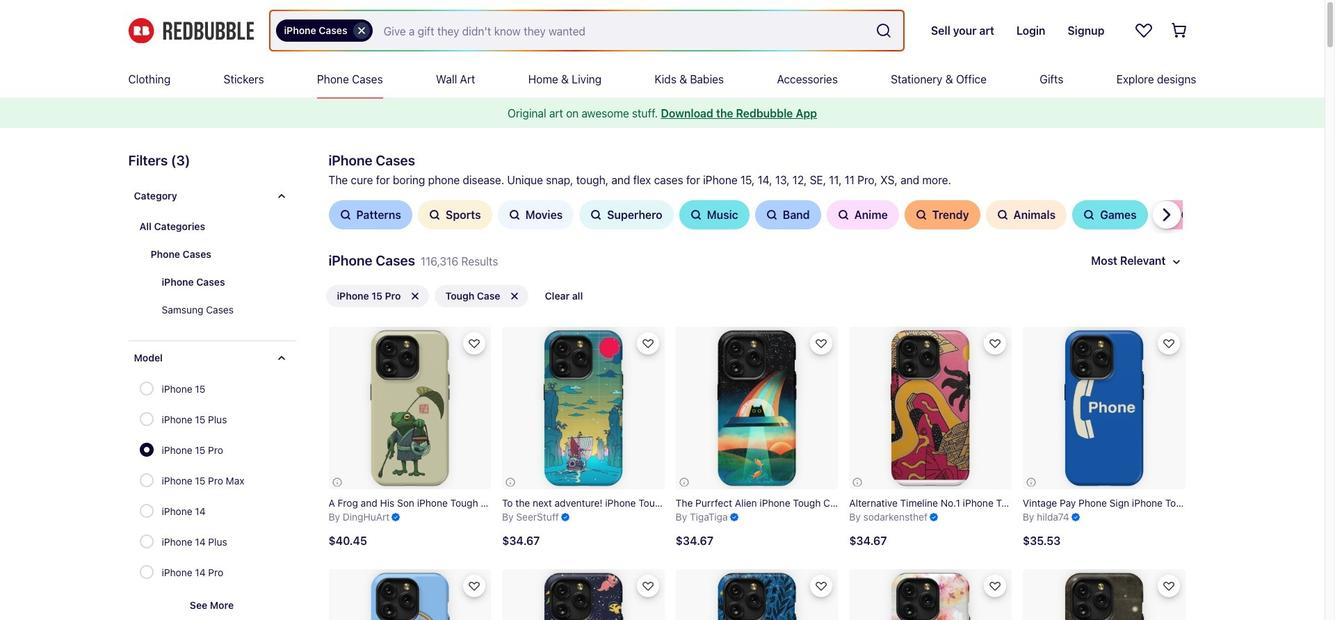 Task type: vqa. For each thing, say whether or not it's contained in the screenshot.
leftmost $21.71
no



Task type: describe. For each thing, give the bounding box(es) containing it.
9 menu item from the left
[[1040, 61, 1064, 97]]

romantic pink teal watercolor chic floral pattern iphone tough case image
[[849, 570, 1012, 620]]

4 menu item from the left
[[436, 61, 475, 97]]

vintage pay phone sign iphone tough case image
[[1023, 327, 1185, 489]]

1 menu item from the left
[[128, 61, 171, 97]]

116,316 results element
[[106, 150, 1231, 620]]

to the next adventure! iphone tough case image
[[502, 327, 665, 489]]

fireflies iphone tough case image
[[1023, 570, 1185, 620]]

alternative timeline no.1 iphone tough case image
[[849, 327, 1012, 489]]

2 menu item from the left
[[224, 61, 264, 97]]

8 menu item from the left
[[891, 61, 987, 97]]

6 menu item from the left
[[655, 61, 724, 97]]

model option group
[[139, 375, 253, 589]]

a frog and his son iphone tough case image
[[329, 327, 491, 489]]

dinosaurs in space pattern iphone tough case image
[[502, 570, 665, 620]]



Task type: locate. For each thing, give the bounding box(es) containing it.
menu bar
[[128, 61, 1197, 97]]

None field
[[270, 11, 903, 50]]

10 menu item from the left
[[1117, 61, 1196, 97]]

the purrfect alien  iphone tough case image
[[676, 327, 838, 489]]

7 menu item from the left
[[777, 61, 838, 97]]

None radio
[[139, 412, 153, 426], [139, 443, 153, 457], [139, 535, 153, 549], [139, 412, 153, 426], [139, 443, 153, 457], [139, 535, 153, 549]]

menu item
[[128, 61, 171, 97], [224, 61, 264, 97], [317, 61, 383, 97], [436, 61, 475, 97], [528, 61, 602, 97], [655, 61, 724, 97], [777, 61, 838, 97], [891, 61, 987, 97], [1040, 61, 1064, 97], [1117, 61, 1196, 97]]

3 menu item from the left
[[317, 61, 383, 97]]

5 menu item from the left
[[528, 61, 602, 97]]

None radio
[[139, 382, 153, 396], [139, 474, 153, 488], [139, 504, 153, 518], [139, 565, 153, 579], [139, 382, 153, 396], [139, 474, 153, 488], [139, 504, 153, 518], [139, 565, 153, 579]]

Search term search field
[[373, 11, 870, 50]]



